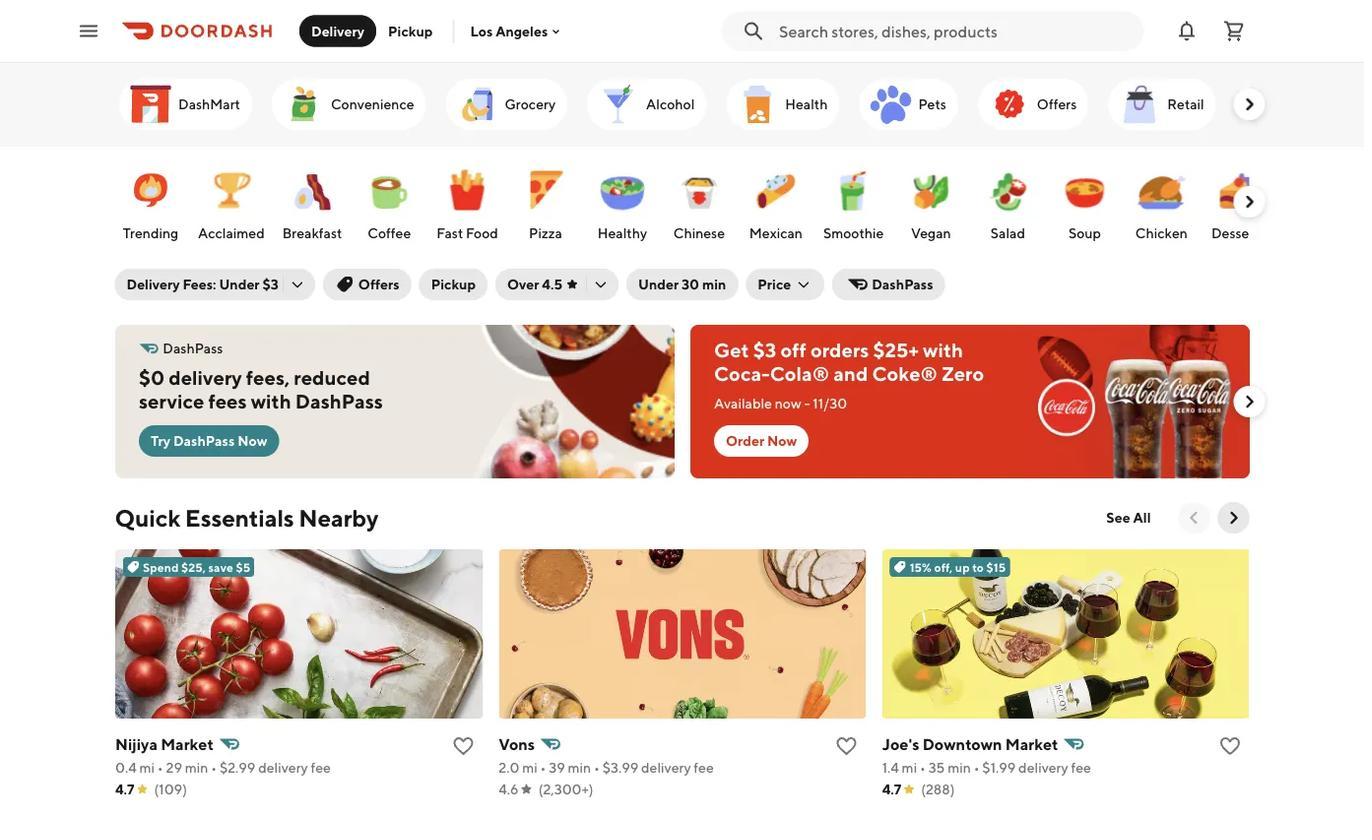 Task type: locate. For each thing, give the bounding box(es) containing it.
pickup button down "fast"
[[419, 269, 488, 301]]

0 vertical spatial with
[[923, 339, 963, 362]]

1 vertical spatial with
[[250, 390, 291, 413]]

delivery
[[311, 23, 365, 39], [127, 276, 180, 293]]

min right 35
[[948, 760, 971, 776]]

joe's
[[882, 736, 919, 754]]

with inside $0 delivery fees, reduced service fees with dashpass
[[250, 390, 291, 413]]

mi right 0.4
[[139, 760, 154, 776]]

1 vertical spatial pickup
[[431, 276, 476, 293]]

offers image
[[986, 81, 1033, 128]]

market up $1.99
[[1005, 736, 1058, 754]]

1 vertical spatial pickup button
[[419, 269, 488, 301]]

pickup
[[388, 23, 433, 39], [431, 276, 476, 293]]

• left "$3.99"
[[594, 760, 599, 776]]

angeles
[[496, 23, 548, 39]]

retail image
[[1116, 81, 1163, 128]]

1 vertical spatial offers
[[359, 276, 400, 293]]

chicken
[[1135, 225, 1188, 241]]

cola®
[[770, 363, 829, 386]]

spend
[[142, 561, 178, 574]]

2 horizontal spatial click to add this store to your saved list image
[[1218, 735, 1242, 759]]

2 now from the left
[[767, 433, 797, 449]]

1 vertical spatial delivery
[[127, 276, 180, 293]]

0 horizontal spatial $3
[[262, 276, 279, 293]]

under
[[219, 276, 260, 293], [639, 276, 679, 293]]

3 fee from the left
[[1071, 760, 1091, 776]]

4.7 down 1.4
[[882, 782, 901, 798]]

delivery up convenience link
[[311, 23, 365, 39]]

next button of carousel image
[[1240, 95, 1260, 114]]

delivery button
[[300, 15, 376, 47]]

2 under from the left
[[639, 276, 679, 293]]

see
[[1107, 510, 1131, 526]]

fast food
[[436, 225, 498, 241]]

open menu image
[[77, 19, 100, 43]]

1 horizontal spatial click to add this store to your saved list image
[[835, 735, 858, 759]]

1 fee from the left
[[310, 760, 331, 776]]

smoothie
[[823, 225, 884, 241]]

up
[[955, 561, 970, 574]]

essentials
[[185, 504, 294, 532]]

$0
[[138, 367, 164, 390]]

fast
[[436, 225, 463, 241]]

pickup left los
[[388, 23, 433, 39]]

with up zero
[[923, 339, 963, 362]]

1 horizontal spatial under
[[639, 276, 679, 293]]

offers right offers 'icon'
[[1037, 96, 1077, 112]]

mi for joe's downtown market
[[902, 760, 917, 776]]

2 4.7 from the left
[[882, 782, 901, 798]]

0.4 mi • 29 min • $2.99 delivery fee
[[115, 760, 331, 776]]

next button of carousel image
[[1240, 192, 1260, 212], [1240, 392, 1260, 412], [1224, 508, 1244, 528]]

now down fees
[[237, 433, 267, 449]]

dashpass
[[872, 276, 934, 293], [162, 340, 223, 357], [295, 390, 383, 413], [173, 433, 234, 449]]

(109)
[[154, 782, 187, 798]]

service
[[138, 390, 204, 413]]

2.0
[[498, 760, 519, 776]]

get $3 off orders $25+ with coca-cola® and coke® zero available now - 11/30
[[714, 339, 984, 412]]

dashmart image
[[127, 81, 174, 128]]

delivery for delivery fees: under $3
[[127, 276, 180, 293]]

1 horizontal spatial with
[[923, 339, 963, 362]]

dashpass right "try"
[[173, 433, 234, 449]]

3 click to add this store to your saved list image from the left
[[1218, 735, 1242, 759]]

now right order
[[767, 433, 797, 449]]

(288)
[[921, 782, 955, 798]]

2.0 mi • 39 min • $3.99 delivery fee
[[498, 760, 714, 776]]

under right fees:
[[219, 276, 260, 293]]

1 horizontal spatial $3
[[753, 339, 776, 362]]

market up 29
[[160, 736, 213, 754]]

chinese
[[673, 225, 725, 241]]

0 horizontal spatial market
[[160, 736, 213, 754]]

to
[[972, 561, 984, 574]]

over 4.5 button
[[496, 269, 619, 301]]

min right 30
[[702, 276, 726, 293]]

offers button
[[323, 269, 412, 301]]

under inside button
[[639, 276, 679, 293]]

vegan
[[911, 225, 951, 241]]

2 horizontal spatial mi
[[902, 760, 917, 776]]

1 4.7 from the left
[[115, 782, 134, 798]]

0 horizontal spatial 4.7
[[115, 782, 134, 798]]

grocery link
[[445, 79, 567, 130]]

price button
[[746, 269, 825, 301]]

$2.99
[[219, 760, 255, 776]]

• left $1.99
[[974, 760, 979, 776]]

1 mi from the left
[[139, 760, 154, 776]]

dashpass down vegan
[[872, 276, 934, 293]]

fee right $1.99
[[1071, 760, 1091, 776]]

1 click to add this store to your saved list image from the left
[[451, 735, 475, 759]]

healthy
[[597, 225, 647, 241]]

0 horizontal spatial delivery
[[127, 276, 180, 293]]

delivery inside button
[[311, 23, 365, 39]]

dashpass down reduced
[[295, 390, 383, 413]]

(2,300+)
[[538, 782, 593, 798]]

offers
[[1037, 96, 1077, 112], [359, 276, 400, 293]]

1 horizontal spatial market
[[1005, 736, 1058, 754]]

over
[[507, 276, 539, 293]]

pickup down "fast"
[[431, 276, 476, 293]]

delivery right "$3.99"
[[641, 760, 691, 776]]

delivery right $2.99
[[258, 760, 308, 776]]

3 • from the left
[[540, 760, 546, 776]]

0 horizontal spatial now
[[237, 433, 267, 449]]

delivery up fees
[[168, 367, 242, 390]]

acclaimed
[[198, 225, 264, 241]]

retail link
[[1108, 79, 1216, 130]]

delivery for nijiya market
[[258, 760, 308, 776]]

fee
[[310, 760, 331, 776], [693, 760, 714, 776], [1071, 760, 1091, 776]]

0 horizontal spatial fee
[[310, 760, 331, 776]]

zero
[[942, 363, 984, 386]]

pickup button
[[376, 15, 445, 47], [419, 269, 488, 301]]

min for nijiya market
[[185, 760, 208, 776]]

4.7
[[115, 782, 134, 798], [882, 782, 901, 798]]

convenience
[[330, 96, 414, 112]]

1 horizontal spatial mi
[[522, 760, 537, 776]]

0 horizontal spatial click to add this store to your saved list image
[[451, 735, 475, 759]]

dashpass button
[[833, 269, 945, 301]]

pets link
[[859, 79, 958, 130]]

• left 29
[[157, 760, 163, 776]]

3 mi from the left
[[902, 760, 917, 776]]

dashmart
[[178, 96, 240, 112]]

1 vertical spatial $3
[[753, 339, 776, 362]]

1 market from the left
[[160, 736, 213, 754]]

0 vertical spatial offers
[[1037, 96, 1077, 112]]

$3 down acclaimed
[[262, 276, 279, 293]]

delivery for vons
[[641, 760, 691, 776]]

1 horizontal spatial delivery
[[311, 23, 365, 39]]

delivery left fees:
[[127, 276, 180, 293]]

click to add this store to your saved list image
[[451, 735, 475, 759], [835, 735, 858, 759], [1218, 735, 1242, 759]]

4.7 for joe's downtown market
[[882, 782, 901, 798]]

dashmart link
[[119, 79, 252, 130]]

min right 29
[[185, 760, 208, 776]]

0 vertical spatial pickup
[[388, 23, 433, 39]]

• left $2.99
[[211, 760, 216, 776]]

trending
[[122, 225, 178, 241]]

retail
[[1167, 96, 1204, 112]]

spend $25, save $5
[[142, 561, 250, 574]]

11/30
[[813, 396, 847, 412]]

mi right 1.4
[[902, 760, 917, 776]]

2 horizontal spatial fee
[[1071, 760, 1091, 776]]

1 horizontal spatial fee
[[693, 760, 714, 776]]

with down fees,
[[250, 390, 291, 413]]

2 market from the left
[[1005, 736, 1058, 754]]

2 mi from the left
[[522, 760, 537, 776]]

save
[[208, 561, 233, 574]]

now
[[237, 433, 267, 449], [767, 433, 797, 449]]

acclaimed link
[[194, 157, 268, 247]]

35
[[928, 760, 945, 776]]

5 • from the left
[[920, 760, 925, 776]]

0 horizontal spatial offers
[[359, 276, 400, 293]]

mi right "2.0"
[[522, 760, 537, 776]]

1 horizontal spatial 4.7
[[882, 782, 901, 798]]

los
[[470, 23, 493, 39]]

order
[[726, 433, 764, 449]]

• left 39
[[540, 760, 546, 776]]

grocery
[[504, 96, 555, 112]]

min right 39
[[568, 760, 591, 776]]

0 horizontal spatial with
[[250, 390, 291, 413]]

los angeles
[[470, 23, 548, 39]]

1.4 mi • 35 min • $1.99 delivery fee
[[882, 760, 1091, 776]]

1 horizontal spatial offers
[[1037, 96, 1077, 112]]

under left 30
[[639, 276, 679, 293]]

$3 left 'off' at the top of page
[[753, 339, 776, 362]]

mi for nijiya market
[[139, 760, 154, 776]]

grocery image
[[453, 81, 501, 128]]

market
[[160, 736, 213, 754], [1005, 736, 1058, 754]]

4.7 for nijiya market
[[115, 782, 134, 798]]

$3 inside get $3 off orders $25+ with coca-cola® and coke® zero available now - 11/30
[[753, 339, 776, 362]]

4.7 down 0.4
[[115, 782, 134, 798]]

1 horizontal spatial now
[[767, 433, 797, 449]]

delivery
[[168, 367, 242, 390], [258, 760, 308, 776], [641, 760, 691, 776], [1018, 760, 1068, 776]]

0 horizontal spatial under
[[219, 276, 260, 293]]

see all link
[[1095, 502, 1163, 534]]

2 click to add this store to your saved list image from the left
[[835, 735, 858, 759]]

pickup for the bottom pickup 'button'
[[431, 276, 476, 293]]

see all
[[1107, 510, 1151, 526]]

fees:
[[183, 276, 216, 293]]

•
[[157, 760, 163, 776], [211, 760, 216, 776], [540, 760, 546, 776], [594, 760, 599, 776], [920, 760, 925, 776], [974, 760, 979, 776]]

offers down coffee
[[359, 276, 400, 293]]

fee for vons
[[693, 760, 714, 776]]

0 horizontal spatial mi
[[139, 760, 154, 776]]

0 vertical spatial delivery
[[311, 23, 365, 39]]

2 fee from the left
[[693, 760, 714, 776]]

• left 35
[[920, 760, 925, 776]]

fee right "$3.99"
[[693, 760, 714, 776]]

pickup button left los
[[376, 15, 445, 47]]

fee right $2.99
[[310, 760, 331, 776]]

1 now from the left
[[237, 433, 267, 449]]

orders
[[810, 339, 869, 362]]

alcohol image
[[595, 81, 642, 128]]

delivery right $1.99
[[1018, 760, 1068, 776]]



Task type: vqa. For each thing, say whether or not it's contained in the screenshot.
most
no



Task type: describe. For each thing, give the bounding box(es) containing it.
and
[[833, 363, 868, 386]]

39
[[549, 760, 565, 776]]

food
[[466, 225, 498, 241]]

get
[[714, 339, 749, 362]]

notification bell image
[[1175, 19, 1199, 43]]

trending link
[[117, 157, 184, 247]]

$3.99
[[602, 760, 638, 776]]

catering image
[[1244, 81, 1291, 128]]

fee for nijiya market
[[310, 760, 331, 776]]

over 4.5
[[507, 276, 563, 293]]

2 • from the left
[[211, 760, 216, 776]]

4.5
[[542, 276, 563, 293]]

try dashpass now button
[[138, 426, 279, 457]]

click to add this store to your saved list image for downtown
[[1218, 735, 1242, 759]]

dashpass inside $0 delivery fees, reduced service fees with dashpass
[[295, 390, 383, 413]]

breakfast
[[282, 225, 342, 241]]

click to add this store to your saved list image for market
[[451, 735, 475, 759]]

quick essentials nearby link
[[115, 502, 379, 534]]

$0 delivery fees, reduced service fees with dashpass
[[138, 367, 383, 413]]

15% off, up to $15
[[910, 561, 1006, 574]]

0.4
[[115, 760, 136, 776]]

mi for vons
[[522, 760, 537, 776]]

try
[[150, 433, 170, 449]]

pets
[[918, 96, 946, 112]]

health image
[[734, 81, 781, 128]]

now inside try dashpass now button
[[237, 433, 267, 449]]

nearby
[[299, 504, 379, 532]]

now
[[775, 396, 801, 412]]

30
[[682, 276, 700, 293]]

6 • from the left
[[974, 760, 979, 776]]

delivery for delivery
[[311, 23, 365, 39]]

delivery inside $0 delivery fees, reduced service fees with dashpass
[[168, 367, 242, 390]]

1 vertical spatial next button of carousel image
[[1240, 392, 1260, 412]]

previous button of carousel image
[[1185, 508, 1205, 528]]

price
[[758, 276, 791, 293]]

4 • from the left
[[594, 760, 599, 776]]

off,
[[934, 561, 953, 574]]

delivery for joe's downtown market
[[1018, 760, 1068, 776]]

$1.99
[[982, 760, 1016, 776]]

pets image
[[867, 81, 914, 128]]

soup
[[1068, 225, 1101, 241]]

min for joe's downtown market
[[948, 760, 971, 776]]

2 vertical spatial next button of carousel image
[[1224, 508, 1244, 528]]

mexican
[[749, 225, 802, 241]]

min inside button
[[702, 276, 726, 293]]

$15
[[986, 561, 1006, 574]]

quick
[[115, 504, 180, 532]]

Store search: begin typing to search for stores available on DoorDash text field
[[779, 20, 1132, 42]]

now inside the order now button
[[767, 433, 797, 449]]

coffee
[[367, 225, 411, 241]]

dashpass up $0
[[162, 340, 223, 357]]

nijiya
[[115, 736, 157, 754]]

downtown
[[922, 736, 1002, 754]]

offers link
[[978, 79, 1088, 130]]

off
[[780, 339, 806, 362]]

alcohol link
[[587, 79, 706, 130]]

convenience image
[[279, 81, 327, 128]]

health link
[[726, 79, 839, 130]]

order now button
[[714, 426, 809, 457]]

salad
[[990, 225, 1025, 241]]

29
[[166, 760, 182, 776]]

fee for joe's downtown market
[[1071, 760, 1091, 776]]

vons
[[498, 736, 535, 754]]

fees
[[208, 390, 246, 413]]

under 30 min button
[[627, 269, 738, 301]]

min for vons
[[568, 760, 591, 776]]

with inside get $3 off orders $25+ with coca-cola® and coke® zero available now - 11/30
[[923, 339, 963, 362]]

pickup for topmost pickup 'button'
[[388, 23, 433, 39]]

delivery fees: under $3
[[127, 276, 279, 293]]

1 • from the left
[[157, 760, 163, 776]]

1 under from the left
[[219, 276, 260, 293]]

under 30 min
[[639, 276, 726, 293]]

alcohol
[[646, 96, 694, 112]]

fees,
[[246, 367, 289, 390]]

joe's downtown market
[[882, 736, 1058, 754]]

coke®
[[872, 363, 937, 386]]

-
[[804, 396, 810, 412]]

15%
[[910, 561, 932, 574]]

pizza
[[529, 225, 562, 241]]

nijiya market
[[115, 736, 213, 754]]

0 vertical spatial $3
[[262, 276, 279, 293]]

all
[[1134, 510, 1151, 526]]

0 vertical spatial next button of carousel image
[[1240, 192, 1260, 212]]

offers inside button
[[359, 276, 400, 293]]

0 vertical spatial pickup button
[[376, 15, 445, 47]]

$25+
[[873, 339, 919, 362]]

available
[[714, 396, 772, 412]]

0 items, open order cart image
[[1223, 19, 1246, 43]]

quick essentials nearby
[[115, 504, 379, 532]]

try dashpass now
[[150, 433, 267, 449]]

convenience link
[[271, 79, 426, 130]]

$25,
[[181, 561, 205, 574]]

order now
[[726, 433, 797, 449]]

health
[[785, 96, 828, 112]]

coca-
[[714, 363, 770, 386]]

reduced
[[293, 367, 370, 390]]



